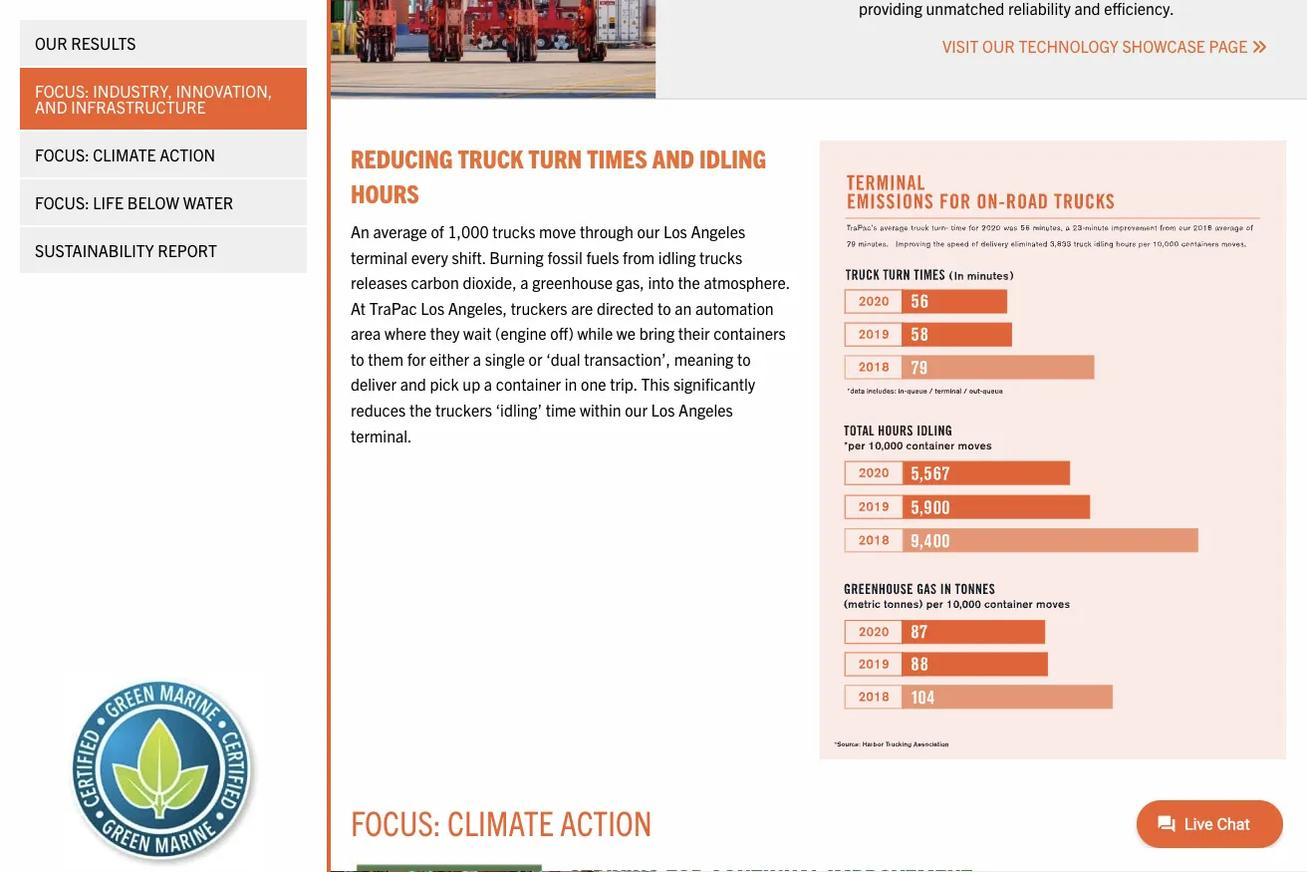 Task type: locate. For each thing, give the bounding box(es) containing it.
focus: climate action
[[35, 145, 215, 164], [351, 801, 652, 844]]

0 vertical spatial action
[[160, 145, 215, 164]]

1 horizontal spatial action
[[560, 801, 652, 844]]

their
[[678, 323, 710, 343]]

reduces
[[351, 400, 406, 420]]

1 vertical spatial truckers
[[436, 400, 492, 420]]

results
[[71, 33, 136, 53]]

bring
[[640, 323, 675, 343]]

a right 'up'
[[484, 374, 492, 394]]

truck
[[458, 143, 524, 174]]

a down burning
[[521, 272, 529, 292]]

los up idling on the top
[[664, 221, 687, 241]]

2 vertical spatial a
[[484, 374, 492, 394]]

through
[[580, 221, 634, 241]]

terminal
[[351, 247, 408, 267]]

reducing truck turn times and idling hours
[[351, 143, 767, 209]]

trucks up atmosphere.
[[700, 247, 743, 267]]

truckers up the (engine
[[511, 298, 568, 318]]

the down and in the left of the page
[[410, 400, 432, 420]]

atmosphere.
[[704, 272, 790, 292]]

focus: inside "link"
[[35, 145, 89, 164]]

automation
[[696, 298, 774, 318]]

1 horizontal spatial and
[[653, 143, 695, 174]]

sustainability
[[35, 240, 154, 260]]

1 vertical spatial trucks
[[700, 247, 743, 267]]

the
[[678, 272, 700, 292], [410, 400, 432, 420]]

area
[[351, 323, 381, 343]]

meaning
[[674, 349, 734, 369]]

trucks
[[493, 221, 536, 241], [700, 247, 743, 267]]

move
[[539, 221, 576, 241]]

solid image
[[1252, 39, 1268, 55]]

focus:
[[35, 81, 89, 101], [35, 145, 89, 164], [35, 192, 89, 212], [351, 801, 441, 844]]

angeles up idling on the top
[[691, 221, 746, 241]]

1 horizontal spatial truckers
[[511, 298, 568, 318]]

to
[[658, 298, 671, 318], [351, 349, 364, 369], [737, 349, 751, 369]]

they
[[430, 323, 460, 343]]

1 vertical spatial and
[[653, 143, 695, 174]]

focus: life below water
[[35, 192, 233, 212]]

'dual
[[546, 349, 581, 369]]

focus: climate action link
[[20, 132, 307, 177]]

or
[[529, 349, 543, 369]]

either
[[430, 349, 470, 369]]

our
[[637, 221, 660, 241], [625, 400, 648, 420]]

2 vertical spatial los
[[651, 400, 675, 420]]

1 vertical spatial a
[[473, 349, 481, 369]]

angeles,
[[448, 298, 507, 318]]

the up an
[[678, 272, 700, 292]]

truckers
[[511, 298, 568, 318], [436, 400, 492, 420]]

0 horizontal spatial and
[[35, 97, 67, 117]]

0 vertical spatial the
[[678, 272, 700, 292]]

los down this
[[651, 400, 675, 420]]

in
[[565, 374, 577, 394]]

0 vertical spatial los
[[664, 221, 687, 241]]

focus: industry, innovation, and infrastructure link
[[20, 68, 307, 130]]

1 horizontal spatial a
[[484, 374, 492, 394]]

1 horizontal spatial focus: climate action
[[351, 801, 652, 844]]

1 vertical spatial our
[[625, 400, 648, 420]]

1 horizontal spatial climate
[[448, 801, 554, 844]]

our down trip.
[[625, 400, 648, 420]]

and right times
[[653, 143, 695, 174]]

0 vertical spatial and
[[35, 97, 67, 117]]

times
[[587, 143, 648, 174]]

page
[[1210, 36, 1248, 56]]

containers
[[714, 323, 786, 343]]

to down area
[[351, 349, 364, 369]]

los down carbon
[[421, 298, 445, 318]]

los
[[664, 221, 687, 241], [421, 298, 445, 318], [651, 400, 675, 420]]

0 horizontal spatial truckers
[[436, 400, 492, 420]]

deliver
[[351, 374, 397, 394]]

angeles
[[691, 221, 746, 241], [679, 400, 733, 420]]

directed
[[597, 298, 654, 318]]

0 vertical spatial a
[[521, 272, 529, 292]]

and
[[400, 374, 426, 394]]

shift.
[[452, 247, 486, 267]]

single
[[485, 349, 525, 369]]

truckers down 'up'
[[436, 400, 492, 420]]

fossil
[[548, 247, 583, 267]]

to left an
[[658, 298, 671, 318]]

0 horizontal spatial to
[[351, 349, 364, 369]]

releases
[[351, 272, 408, 292]]

focus: inside focus: industry, innovation, and infrastructure
[[35, 81, 89, 101]]

our results
[[35, 33, 136, 53]]

action
[[160, 145, 215, 164], [560, 801, 652, 844]]

and inside 'reducing truck turn times and idling hours'
[[653, 143, 695, 174]]

focus: for focus: life below water link
[[35, 192, 89, 212]]

at
[[351, 298, 366, 318]]

average
[[373, 221, 427, 241]]

focus: industry, innovation, and infrastructure
[[35, 81, 272, 117]]

2 horizontal spatial a
[[521, 272, 529, 292]]

below
[[127, 192, 179, 212]]

our up from
[[637, 221, 660, 241]]

0 vertical spatial climate
[[93, 145, 156, 164]]

industry,
[[93, 81, 172, 101]]

1 vertical spatial action
[[560, 801, 652, 844]]

1 vertical spatial the
[[410, 400, 432, 420]]

1 vertical spatial climate
[[448, 801, 554, 844]]

and down our
[[35, 97, 67, 117]]

to down containers
[[737, 349, 751, 369]]

0 horizontal spatial the
[[410, 400, 432, 420]]

trucks up burning
[[493, 221, 536, 241]]

0 vertical spatial focus: climate action
[[35, 145, 215, 164]]

sustainability report link
[[20, 227, 307, 273]]

hours
[[351, 178, 419, 209]]

while
[[577, 323, 613, 343]]

dioxide,
[[463, 272, 517, 292]]

1,000
[[448, 221, 489, 241]]

0 horizontal spatial focus: climate action
[[35, 145, 215, 164]]

wait
[[464, 323, 492, 343]]

report
[[158, 240, 217, 260]]

and
[[35, 97, 67, 117], [653, 143, 695, 174]]

for
[[407, 349, 426, 369]]

a down wait
[[473, 349, 481, 369]]

fuels
[[586, 247, 619, 267]]

technology
[[1019, 36, 1119, 56]]

1 horizontal spatial trucks
[[700, 247, 743, 267]]

0 horizontal spatial action
[[160, 145, 215, 164]]

angeles down significantly
[[679, 400, 733, 420]]

0 horizontal spatial trucks
[[493, 221, 536, 241]]

0 horizontal spatial climate
[[93, 145, 156, 164]]



Task type: vqa. For each thing, say whether or not it's contained in the screenshot.
Service
no



Task type: describe. For each thing, give the bounding box(es) containing it.
container
[[496, 374, 561, 394]]

1 vertical spatial los
[[421, 298, 445, 318]]

are
[[571, 298, 593, 318]]

carbon
[[411, 272, 459, 292]]

focus: life below water link
[[20, 179, 307, 225]]

1 horizontal spatial the
[[678, 272, 700, 292]]

every
[[411, 247, 448, 267]]

water
[[183, 192, 233, 212]]

2 horizontal spatial to
[[737, 349, 751, 369]]

climate inside "link"
[[93, 145, 156, 164]]

showcase
[[1123, 36, 1206, 56]]

from
[[623, 247, 655, 267]]

burning
[[490, 247, 544, 267]]

focus: for focus: climate action "link"
[[35, 145, 89, 164]]

significantly
[[674, 374, 756, 394]]

'idling'
[[496, 400, 542, 420]]

up
[[463, 374, 481, 394]]

trapac
[[369, 298, 417, 318]]

and inside focus: industry, innovation, and infrastructure
[[35, 97, 67, 117]]

idling
[[659, 247, 696, 267]]

innovation,
[[176, 81, 272, 101]]

them
[[368, 349, 404, 369]]

trapac los angeles automated straddle carrier image
[[331, 0, 656, 99]]

an
[[351, 221, 370, 241]]

greenhouse
[[532, 272, 613, 292]]

visit our technology showcase page
[[943, 36, 1252, 56]]

(engine
[[495, 323, 547, 343]]

where
[[385, 323, 427, 343]]

this
[[641, 374, 670, 394]]

0 vertical spatial angeles
[[691, 221, 746, 241]]

one
[[581, 374, 607, 394]]

0 vertical spatial our
[[637, 221, 660, 241]]

visit
[[943, 36, 979, 56]]

into
[[648, 272, 674, 292]]

our
[[35, 33, 67, 53]]

time
[[546, 400, 576, 420]]

within
[[580, 400, 621, 420]]

0 vertical spatial truckers
[[511, 298, 568, 318]]

0 vertical spatial trucks
[[493, 221, 536, 241]]

sustainability report
[[35, 240, 217, 260]]

pick
[[430, 374, 459, 394]]

1 vertical spatial angeles
[[679, 400, 733, 420]]

0 horizontal spatial a
[[473, 349, 481, 369]]

focus: climate action inside "link"
[[35, 145, 215, 164]]

life
[[93, 192, 124, 212]]

we
[[617, 323, 636, 343]]

1 vertical spatial focus: climate action
[[351, 801, 652, 844]]

our
[[983, 36, 1015, 56]]

focus: for focus: industry, innovation, and infrastructure link
[[35, 81, 89, 101]]

gas,
[[617, 272, 645, 292]]

action inside "link"
[[160, 145, 215, 164]]

an
[[675, 298, 692, 318]]

visit our technology showcase page link
[[943, 36, 1268, 56]]

trip.
[[610, 374, 638, 394]]

of
[[431, 221, 444, 241]]

an average of 1,000 trucks move through our los angeles terminal every shift. burning fossil fuels from idling trucks releases carbon dioxide, a greenhouse gas, into the atmosphere. at trapac los angeles, truckers are directed to an automation area where they wait (engine off) while we bring their containers to them for either a single or 'dual transaction', meaning to deliver and pick up a container in one trip. this significantly reduces the truckers 'idling' time within our los angeles terminal.
[[351, 221, 790, 445]]

our results link
[[20, 20, 307, 66]]

infrastructure
[[71, 97, 206, 117]]

turn
[[529, 143, 582, 174]]

idling
[[700, 143, 767, 174]]

off)
[[550, 323, 574, 343]]

reducing
[[351, 143, 453, 174]]

terminal.
[[351, 425, 412, 445]]

transaction',
[[584, 349, 671, 369]]

1 horizontal spatial to
[[658, 298, 671, 318]]



